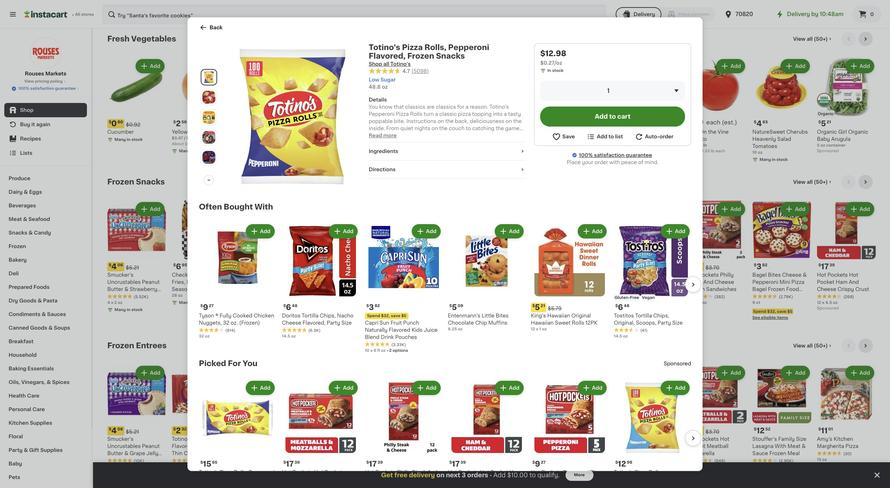 Task type: describe. For each thing, give the bounding box(es) containing it.
many in stock down red baron frozen pizza classic crust pepperoni
[[244, 473, 272, 476]]

many in stock down potatoes
[[502, 308, 530, 312]]

(est.) for 1
[[527, 120, 542, 125]]

2 hot pockets hot pocket pepperoni pizza from the left
[[559, 273, 604, 292]]

x for smucker's uncrustables peanut butter & strawberry jam sandwich
[[111, 301, 113, 305]]

kitchen inside 'link'
[[9, 421, 29, 426]]

nsored
[[674, 361, 692, 366]]

instacart logo image
[[24, 10, 67, 19]]

0 horizontal spatial meat
[[9, 217, 22, 222]]

fresh vegetables
[[107, 35, 176, 43]]

save for 1st save $2.00 button from right
[[546, 0, 559, 5]]

free for gluten-free
[[576, 420, 585, 423]]

each right 36
[[511, 120, 525, 125]]

enlarge frozen pizza totino's pizza rolls, pepperoni flavored, frozen snacks angle_top (opens in a new tab) image
[[203, 151, 216, 164]]

dry goods & pasta link
[[4, 294, 87, 308]]

82 for bagel
[[763, 264, 768, 268]]

many up spend $32, save $5
[[373, 308, 384, 312]]

view for 32
[[794, 180, 806, 185]]

product group containing 15
[[199, 380, 276, 489]]

guarantee inside "link"
[[626, 153, 653, 158]]

all inside totino's pizza rolls, pepperoni flavored, frozen snacks shop all totino's
[[384, 61, 390, 66]]

lb left enlarge frozen pizza totino's pizza rolls, pepperoni flavored, frozen snacks angle_back (opens in a new tab) icon
[[194, 142, 198, 146]]

5 up spinach
[[305, 120, 310, 128]]

(50+) for 17
[[815, 180, 829, 185]]

combination, for pizza
[[614, 477, 648, 482]]

baby inside organic girl organic baby arugula 5 oz container
[[818, 137, 831, 142]]

many down classic
[[244, 473, 255, 476]]

1 vertical spatial hot pockets philly steak and cheese frozen sandwiches
[[365, 470, 438, 482]]

dairy
[[9, 190, 23, 195]]

10.7
[[624, 465, 632, 469]]

$ inside $ 2 56
[[173, 120, 176, 124]]

item carousel region containing 15
[[189, 377, 702, 489]]

goods for dry
[[19, 299, 36, 304]]

uncrustables for smucker's uncrustables peanut butter & strawberry jam sandwich
[[107, 280, 141, 285]]

size inside tostitos tortilla chips, original, scoops, party size
[[673, 321, 683, 326]]

0 horizontal spatial ham
[[510, 470, 522, 475]]

organic inside organic girl baby spinach 5 oz
[[301, 130, 321, 135]]

oz inside the 3 for you radishes fresh, bag 16 oz bag
[[565, 144, 569, 148]]

0 horizontal spatial •
[[387, 349, 389, 353]]

health care
[[9, 394, 39, 399]]

chips, for party
[[654, 313, 670, 318]]

stouffer's
[[753, 437, 778, 442]]

2 save $2.00 button from the left
[[417, 0, 473, 10]]

red for red baron frozen pizza classic crust pepperoni
[[237, 437, 247, 442]]

naturesweet
[[753, 130, 786, 135]]

1 vertical spatial sandwiches
[[404, 477, 435, 482]]

$2.32 original price: $3.70 element for and
[[689, 263, 747, 272]]

sponsored badge image for organic girl organic baby arugula
[[818, 149, 839, 153]]

the
[[709, 130, 717, 135]]

enlarge frozen pizza totino's pizza rolls, pepperoni flavored, frozen snacks hero (opens in a new tab) image
[[203, 71, 216, 83]]

flavored inside totino's pepperoni flavored party pizza thin crust frozen pizza snacks
[[172, 444, 194, 449]]

100% satisfaction guarantee link
[[580, 151, 653, 159]]

red bell pepper
[[430, 130, 471, 135]]

1 horizontal spatial meatball
[[707, 444, 729, 449]]

to inside 'get free delivery on next 3 orders • add $10.00 to qualify.'
[[530, 473, 536, 479]]

1 bagel from the top
[[753, 273, 767, 278]]

$ 6 48 for doritos
[[284, 304, 298, 311]]

many in stock down tomatoes
[[760, 158, 789, 162]]

cherubs
[[787, 130, 809, 135]]

1 vertical spatial shop
[[20, 108, 33, 113]]

crispy inside milton's pizza, cauliflower crust, roasted vegetable, thin & crispy
[[577, 459, 593, 464]]

lb up 0.33
[[704, 144, 708, 148]]

eligible inside buy any 2, save $1 see eligible items
[[245, 316, 260, 320]]

save down (2.79k)
[[778, 310, 787, 314]]

1 horizontal spatial vegan
[[643, 296, 655, 300]]

4 save $2.00 button from the left
[[535, 0, 592, 10]]

2 horizontal spatial 9
[[753, 301, 756, 305]]

bites inside entenmann's little bites chocolate chip muffins 8.25 oz
[[496, 313, 509, 318]]

directions button
[[369, 166, 526, 173]]

see down little
[[495, 325, 503, 329]]

crust, for 11
[[589, 444, 604, 449]]

in inside about 0.74 lb each many in stock
[[514, 149, 518, 153]]

83
[[699, 120, 704, 124]]

gluten- for gluten-free vegan
[[615, 296, 631, 300]]

crispy up the (268)
[[838, 287, 855, 292]]

many in stock down yellow onion 3 lb
[[631, 144, 659, 148]]

14.5 oz for tostitos tortilla chips, original, scoops, party size
[[614, 334, 628, 338]]

cooked
[[233, 313, 253, 318]]

$ inside $ 6 95
[[173, 264, 176, 268]]

green onions (scallions) 1 bunch many in stock
[[237, 130, 272, 155]]

$ 12 98 for totino's pizza rolls, pepperoni flavored, frozen snacks
[[303, 263, 320, 271]]

13 inside $ 1 13
[[438, 120, 443, 124]]

8.25
[[448, 327, 457, 331]]

nuggets,
[[199, 321, 222, 326]]

5 left 79
[[499, 263, 504, 271]]

save inside buy any 2, save $1 see eligible items
[[259, 310, 269, 314]]

guarantee inside button
[[55, 87, 76, 91]]

& inside milton's pizza, cauliflower crust, uncured pepperoni, thin & crispy
[[313, 459, 317, 464]]

ida
[[506, 273, 514, 278]]

12pk
[[586, 321, 598, 326]]

more
[[575, 474, 585, 478]]

with inside seapak jumbo butterfly shrimp with crispy breading
[[279, 280, 290, 285]]

and inside hot pockets hot pocket ham and cheese
[[656, 280, 666, 285]]

spend $32, save $5 see eligible items for 5
[[495, 318, 535, 329]]

stock up original
[[584, 308, 595, 312]]

tortilla for cheese
[[302, 313, 319, 318]]

9 for tyson ® fully cooked chicken nuggets, 32 oz. (frozen)
[[203, 304, 208, 311]]

crust inside hot pockets pepperoni pizza garlic buttery crust
[[568, 477, 581, 482]]

stock down green bell pepper
[[390, 138, 401, 142]]

stock down (5.52k)
[[132, 308, 143, 312]]

kitchen supplies link
[[4, 417, 87, 430]]

low
[[369, 77, 380, 82]]

& inside $ 4 06 $5.21 smucker's uncrustables peanut butter & grape jelly sandwich
[[124, 451, 129, 456]]

$ 2 32 for hot pockets hot pocket meatball mozzarella
[[690, 427, 703, 435]]

fast
[[495, 280, 506, 285]]

eligible right chip
[[504, 325, 518, 329]]

save down the (277)
[[519, 318, 529, 322]]

oz inside low sugar 48.8 oz
[[382, 84, 388, 89]]

each up the at the top right of page
[[707, 120, 721, 125]]

82 for spend
[[375, 304, 380, 308]]

mini
[[780, 280, 791, 285]]

all
[[75, 13, 80, 16]]

dairy & eggs
[[9, 190, 42, 195]]

pizza inside totino's pizza rolls, combination, frozen snacks
[[635, 470, 648, 475]]

dairy & eggs link
[[4, 185, 87, 199]]

frozen inside totino's pepperoni flavored party pizza thin crust frozen pizza snacks
[[199, 451, 216, 456]]

spend $35, save $5 on fees see eligible items
[[299, 0, 345, 15]]

stock down $0.92
[[132, 138, 143, 142]]

many up muffins
[[502, 308, 513, 312]]

grape inside $ 4 06 $5.21 smucker's uncrustables peanut butter & grape jelly sandwich
[[130, 451, 145, 456]]

$ 2 32 for totino's party pizza, combination, frozen snacks
[[625, 427, 639, 435]]

zatarain's blackened chicken alfredo frozen dinner 10.5 oz
[[366, 437, 424, 462]]

blackened
[[391, 437, 418, 442]]

naturally
[[365, 328, 388, 333]]

48 for tostitos
[[624, 304, 630, 308]]

service type group
[[616, 7, 716, 21]]

1 horizontal spatial with
[[610, 160, 621, 165]]

$ 1 15
[[367, 120, 378, 128]]

beverages link
[[4, 199, 87, 213]]

06 for smucker's uncrustables peanut butter & grape jelly sandwich
[[118, 428, 123, 432]]

2 x 4.5 oz for 12
[[689, 465, 708, 469]]

lb inside about 0.74 lb each many in stock
[[517, 142, 521, 146]]

frozen entrees
[[107, 342, 167, 350]]

38
[[245, 120, 250, 124]]

see down 9 ct
[[753, 316, 761, 320]]

directions
[[369, 167, 396, 172]]

vine
[[718, 130, 729, 135]]

$1.36 each (estimated) element
[[495, 119, 554, 129]]

many in stock down cucumber
[[115, 138, 143, 142]]

0 vertical spatial mozzarella
[[689, 451, 715, 456]]

100% inside button
[[18, 87, 29, 91]]

many in stock down yellow onion $3.47 / lb about 0.74 lb each
[[179, 149, 207, 153]]

sponsored badge image for organic girl baby spinach
[[301, 149, 323, 153]]

many up ingredients
[[373, 138, 384, 142]]

item carousel region containing frozen entrees
[[107, 339, 877, 482]]

spend inside spend $35, save $5 on fees see eligible items
[[300, 0, 313, 3]]

snacks & candy link
[[4, 226, 87, 240]]

view all (50+) button for 5
[[791, 32, 836, 46]]

about inside yellow onion $3.47 / lb about 0.74 lb each
[[172, 142, 184, 146]]

$32, for 3
[[768, 310, 777, 314]]

$32, for 5
[[510, 318, 519, 322]]

$ inside $ 4 63
[[755, 120, 757, 124]]

stock down totino's party pizza, combination, frozen snacks
[[648, 473, 659, 476]]

(2.79k)
[[780, 296, 794, 299]]

many down seasoned
[[179, 301, 191, 305]]

riced
[[527, 437, 541, 442]]

(41)
[[641, 329, 648, 333]]

/ inside yellow onion $3.47 / lb about 0.74 lb each
[[184, 137, 186, 140]]

0 vertical spatial hot pockets hot pocket meatball mozzarella
[[689, 437, 730, 456]]

amy's kitchen margherita pizza
[[818, 437, 859, 449]]

1 vertical spatial $32,
[[381, 314, 390, 318]]

snacks & candy
[[9, 231, 51, 236]]

many down yellow onion 3 lb
[[631, 144, 643, 148]]

$ 12 17
[[303, 427, 318, 435]]

®
[[216, 313, 219, 318]]

stock down naturesweet cherubs heavenly salad tomatoes 10 oz
[[777, 158, 789, 162]]

in inside the green onions (scallions) 1 bunch many in stock
[[256, 151, 260, 155]]

3 up capri
[[369, 304, 374, 311]]

1 left 36
[[499, 120, 502, 128]]

0 vertical spatial hot pockets hot pocket ham and cheese crispy crust
[[818, 273, 870, 292]]

many in stock up original
[[567, 308, 595, 312]]

9 for hot pockets pepperoni pizza garlic buttery crust
[[535, 461, 541, 468]]

snacks inside totino's pizza rolls, pepperoni flavored, frozen snacks shop all totino's
[[436, 52, 465, 59]]

$5.22 original price: $6.14 element
[[237, 427, 295, 436]]

spend up capri
[[367, 314, 381, 318]]

15 inside $ 1 15
[[374, 120, 378, 124]]

delivery by 10:48am link
[[776, 10, 844, 19]]

$2.00 for 1st save $2.00 button from right
[[560, 0, 575, 5]]

rolls, up the (5.1k) at bottom left
[[336, 273, 350, 278]]

/ inside red on the vine tomato $2.54 / lb about 0.33 lb each
[[701, 144, 703, 148]]

10 left the fl
[[365, 349, 370, 353]]

many down cucumber
[[115, 138, 126, 142]]

$6.14
[[254, 430, 267, 435]]

cheese down 10.5
[[365, 477, 385, 482]]

stock down auto-order button
[[648, 144, 659, 148]]

item carousel region containing frozen snacks
[[107, 175, 877, 333]]

0 horizontal spatial order
[[595, 160, 609, 165]]

10.2
[[172, 465, 180, 469]]

0 inside $0.80 original price: $0.92 element
[[111, 120, 117, 128]]

1 vertical spatial 13
[[818, 458, 822, 462]]

$2.32 original price: $2.66 element for pepperoni
[[172, 427, 231, 436]]

rouses markets logo image
[[30, 37, 61, 69]]

free for gluten-free grass-fed
[[317, 420, 326, 423]]

1 inside king's hawaiian original hawaiian sweet rolls 12pk 12 x 1 oz
[[540, 327, 542, 331]]

$ 2 32 for totino's pepperoni flavored party pizza thin crust frozen pizza snacks
[[173, 427, 187, 435]]

butter inside $ 4 06 $5.21 smucker's uncrustables peanut butter & grape jelly sandwich
[[107, 451, 123, 456]]

$ 5 21 for organic girl baby spinach
[[303, 120, 315, 128]]

party inside doritos tortilla chips, nacho cheese flavored, party size
[[327, 321, 340, 326]]

stock down 09
[[454, 308, 466, 312]]

$ 12 98 for totino's pizza rolls, combination, frozen snacks
[[616, 461, 633, 468]]

essentials
[[28, 367, 54, 372]]

bakery
[[9, 258, 27, 263]]

11 for $ 11 59
[[564, 427, 570, 435]]

• inside 'get free delivery on next 3 orders • add $10.00 to qualify.'
[[490, 473, 492, 479]]

grape inside smucker's uncrustables peanut butter & grape jelly sandwich
[[453, 451, 468, 456]]

eligible inside spend $35, save $5 on fees see eligible items
[[308, 11, 323, 15]]

enlarge frozen pizza totino's pizza rolls, pepperoni flavored, frozen snacks angle_back (opens in a new tab) image
[[203, 131, 216, 144]]

red baron frozen pizza classic crust pepperoni
[[237, 437, 295, 456]]

add to cart
[[595, 114, 631, 119]]

checkers & rally's fries, famous, seasoned 28 oz
[[172, 273, 219, 298]]

items inside buy any 2, save $1 see eligible items
[[261, 316, 272, 320]]

oz inside naturesweet cherubs heavenly salad tomatoes 10 oz
[[759, 151, 763, 155]]

oz inside entenmann's little bites chocolate chip muffins 8.25 oz
[[458, 327, 463, 331]]

amy's
[[818, 437, 833, 442]]

many in stock down 4 x 2 oz on the left bottom
[[115, 308, 143, 312]]

6 for tostitos tortilla chips, original, scoops, party size
[[619, 304, 624, 311]]

frozen snacks
[[107, 178, 165, 186]]

many down tomatoes
[[760, 158, 772, 162]]

smucker's inside $ 4 06 $5.21 smucker's uncrustables peanut butter & grape jelly sandwich
[[107, 437, 134, 442]]

1 vertical spatial philly
[[397, 470, 411, 475]]

shop inside totino's pizza rolls, pepperoni flavored, frozen snacks shop all totino's
[[369, 61, 382, 66]]

stock inside the green onions (scallions) 1 bunch many in stock
[[261, 151, 272, 155]]

0 horizontal spatial 11
[[559, 458, 563, 462]]

salad
[[778, 137, 792, 142]]

smucker's for smucker's uncrustables peanut butter & grape jelly sandwich
[[430, 437, 456, 442]]

$ 9 27 for tyson
[[201, 304, 214, 311]]

spend right chip
[[496, 318, 509, 322]]

many in stock up spend $32, save $5
[[373, 308, 401, 312]]

combination, for party
[[624, 444, 658, 449]]

spend down 9 ct
[[754, 310, 767, 314]]

delivery by 10:48am
[[788, 11, 844, 17]]

spend $32, save $5 see eligible items for 3
[[753, 310, 793, 320]]

0 horizontal spatial vegan
[[496, 255, 508, 259]]

list
[[616, 134, 624, 139]]

98 for totino's pizza rolls, pepperoni flavored, frozen snacks
[[314, 264, 320, 268]]

any
[[246, 310, 254, 314]]

back button
[[199, 23, 223, 32]]

1 horizontal spatial 21
[[541, 304, 546, 308]]

32 oz
[[199, 334, 210, 338]]

frozen inside bagel bites cheese & pepperoni mini pizza bagel frozen food snacks
[[769, 287, 786, 292]]

11 for $ 11 01
[[822, 427, 828, 435]]

add inside 'get free delivery on next 3 orders • add $10.00 to qualify.'
[[494, 473, 506, 479]]

1 up read
[[370, 120, 373, 128]]

crispy inside seapak jumbo butterfly shrimp with crispy breading
[[237, 287, 253, 292]]

1 left $2.32
[[434, 120, 438, 128]]

stock right in
[[553, 68, 564, 72]]

3 inside yellow onion 3 lb
[[624, 137, 627, 140]]

10 down cauliflower,
[[495, 458, 499, 462]]

rolls, inside totino's pizza rolls, pepperoni flavored, frozen snacks shop all totino's
[[425, 43, 447, 51]]

0 vertical spatial sandwiches
[[707, 287, 737, 292]]

free up extra
[[527, 255, 536, 259]]

chips, for flavored,
[[320, 313, 336, 318]]

gluten- up extra
[[511, 255, 527, 259]]

bell for red
[[442, 130, 451, 135]]

meat inside stouffer's family size lasagna with meat & sauce frozen meal
[[788, 444, 801, 449]]

0 horizontal spatial hot pockets hot pocket meatball mozzarella
[[282, 470, 342, 482]]

5 up organic girl organic baby arugula 5 oz container
[[822, 120, 827, 128]]

frozen inside stouffer's family size lasagna with meat & sauce frozen meal
[[770, 451, 787, 456]]

4.5 for hot pockets hot pocket ham and cheese crispy crust
[[826, 301, 833, 305]]

butterfly
[[237, 280, 259, 285]]

crust inside hot pockets hot pocket pepperoni pizza crispy crust
[[462, 287, 476, 292]]

snacks inside bagel bites cheese & pepperoni mini pizza bagel frozen food snacks
[[753, 294, 771, 299]]

1 vertical spatial 100% satisfaction guarantee
[[580, 153, 653, 158]]

container
[[827, 144, 846, 148]]

$2.54
[[689, 144, 700, 148]]

food down ida at the bottom right
[[507, 280, 520, 285]]

crispy down 10 oz
[[480, 477, 497, 482]]

stock up tyson
[[196, 301, 207, 305]]

veggies
[[495, 444, 515, 449]]

& inside smucker's uncrustables peanut butter & grape jelly sandwich
[[447, 451, 451, 456]]

flavored, up the (5.1k) at bottom left
[[328, 280, 351, 285]]

(est.) for 2
[[205, 120, 221, 125]]

0 horizontal spatial steak
[[412, 470, 427, 475]]

item carousel region containing fresh vegetables
[[107, 32, 877, 169]]

pizza inside totino's pizza rolls, pepperoni flavored, frozen snacks shop all totino's
[[402, 43, 423, 51]]

3 up bagel bites cheese & pepperoni mini pizza bagel frozen food snacks
[[757, 263, 762, 271]]

0 vertical spatial hawaiian
[[548, 313, 571, 318]]

many left $ 5 09
[[437, 308, 449, 312]]

auto-order
[[646, 134, 674, 139]]

each (est.) for 1
[[511, 120, 542, 125]]

cheese inside bagel bites cheese & pepperoni mini pizza bagel frozen food snacks
[[783, 273, 802, 278]]

yellow onion 3 lb
[[624, 130, 656, 140]]

butter for smucker's uncrustables peanut butter & grape jelly sandwich
[[430, 451, 446, 456]]

x for hot pockets hot pocket ham and cheese
[[627, 301, 630, 305]]

uncured
[[301, 451, 323, 456]]

21 for organic girl baby spinach
[[311, 120, 315, 124]]

100% inside "link"
[[580, 153, 593, 158]]

10 left 43
[[241, 263, 249, 271]]

$ inside $ 10 43
[[238, 264, 241, 268]]

it
[[31, 122, 35, 127]]

hot pockets hot pocket ham and cheese
[[624, 273, 666, 292]]

to for list
[[609, 134, 615, 139]]

yellow for yellow onion 3 lb
[[624, 130, 640, 135]]

$ inside $ 0 80
[[109, 120, 111, 124]]

$ inside $ 1 15
[[367, 120, 370, 124]]

$5 up punch
[[402, 314, 407, 318]]

6 for checkers & rally's fries, famous, seasoned
[[176, 263, 181, 271]]

27 for hot
[[541, 461, 546, 465]]

$ inside $ 5 09
[[450, 304, 452, 308]]

10 inside naturesweet cherubs heavenly salad tomatoes 10 oz
[[753, 151, 758, 155]]

flavored, down $ 15 65
[[199, 477, 222, 482]]

gluten- for gluten-free grass-fed
[[302, 420, 317, 423]]

peanut for smucker's uncrustables peanut butter & grape jelly sandwich
[[465, 444, 483, 449]]

pizza, for 11
[[580, 437, 595, 442]]

free
[[395, 473, 408, 479]]

jumbo
[[256, 273, 274, 278]]

eligible down bagel bites cheese & pepperoni mini pizza bagel frozen food snacks
[[762, 316, 777, 320]]

view all (50+) button for 17
[[791, 175, 836, 189]]

radishes
[[579, 130, 603, 135]]

zatarain's
[[366, 437, 390, 442]]

gluten-free
[[560, 420, 585, 423]]

many in stock down 09
[[437, 308, 466, 312]]

prepared foods
[[9, 285, 50, 290]]

fresh
[[107, 35, 130, 43]]

about inside red on the vine tomato $2.54 / lb about 0.33 lb each
[[689, 149, 701, 153]]

(277)
[[521, 296, 531, 299]]

save for fourth save $2.00 button from the right
[[369, 0, 381, 5]]

rolls, inside totino's pizza rolls, combination, frozen snacks
[[649, 470, 663, 475]]

0 horizontal spatial vegetables
[[131, 35, 176, 43]]

crispy inside hot pockets hot pocket pepperoni pizza crispy crust
[[444, 287, 461, 292]]

product group containing $5.21
[[366, 365, 425, 463]]

0 horizontal spatial mozzarella
[[305, 477, 332, 482]]

many down 4 x 2 oz on the left bottom
[[115, 308, 126, 312]]

0 horizontal spatial meatball
[[282, 477, 304, 482]]

06 for 4
[[118, 264, 123, 268]]

10 oz
[[495, 458, 505, 462]]

$5 down king's
[[530, 318, 535, 322]]

picked for you
[[199, 360, 258, 367]]

$ inside $ 4 05
[[625, 120, 628, 124]]

5 left 09
[[452, 304, 457, 311]]

70820
[[736, 11, 754, 17]]

peanut for smucker's uncrustables peanut butter & strawberry jam sandwich
[[142, 280, 160, 285]]

09
[[458, 304, 464, 308]]

save $2.00 for 1st save $2.00 button from right
[[546, 0, 575, 5]]

x for hot pockets hot pocket meatball mozzarella
[[692, 465, 694, 469]]

product group containing 0
[[107, 58, 166, 144]]

$1.13 original price: $2.32 element
[[430, 119, 489, 129]]

1 vertical spatial 15
[[203, 461, 212, 468]]

$4.06 original price: $5.21 element for entrees
[[107, 427, 166, 436]]

pepperoni inside totino's pepperoni flavored party pizza thin crust frozen pizza snacks
[[193, 437, 219, 442]]

stock down the (277)
[[519, 308, 530, 312]]

2 vertical spatial baby
[[9, 462, 22, 467]]

1 vertical spatial hawaiian
[[531, 321, 554, 326]]

chicken inside zatarain's blackened chicken alfredo frozen dinner 10.5 oz
[[366, 444, 386, 449]]

snacks inside totino's pizza rolls, combination, frozen snacks
[[668, 477, 686, 482]]

in stock
[[548, 68, 564, 72]]

vinegars,
[[21, 380, 45, 385]]

lb right 0.33
[[712, 149, 715, 153]]

smucker's uncrustables peanut butter & grape jelly sandwich
[[430, 437, 483, 464]]

rally's
[[203, 273, 219, 278]]

stock down red baron frozen pizza classic crust pepperoni
[[261, 473, 272, 476]]

crust inside totino's pepperoni flavored party pizza thin crust frozen pizza snacks
[[184, 451, 198, 456]]

0.74 inside about 0.74 lb each many in stock
[[508, 142, 516, 146]]

pepperoni inside totino's pizza rolls, pepperoni flavored, frozen snacks shop all totino's
[[449, 43, 490, 51]]

for for picked
[[228, 360, 241, 367]]

$4.06 original price: $5.21 element for snacks
[[107, 263, 166, 272]]

each inside red on the vine tomato $2.54 / lb about 0.33 lb each
[[716, 149, 726, 153]]

$ inside $ 1 36
[[496, 120, 499, 124]]

$5 down (2.79k)
[[788, 310, 793, 314]]

x for hot pockets hot pocket ham and cheese crispy crust
[[823, 301, 825, 305]]

each right 56
[[190, 120, 204, 125]]

10.5
[[366, 458, 374, 462]]

red for red on the vine tomato $2.54 / lb about 0.33 lb each
[[689, 130, 699, 135]]

$2.00 for 2nd save $2.00 button
[[442, 0, 457, 5]]

save up "fruit"
[[391, 314, 401, 318]]

$3.70 up hot pockets hot pocket ham and cheese
[[642, 266, 656, 271]]

free for gluten-free vegan
[[631, 296, 640, 300]]

$0.80 original price: $0.92 element
[[107, 119, 166, 129]]

0 inside "0" button
[[871, 12, 875, 17]]

$ inside '$ 12 17'
[[303, 428, 305, 432]]

each (est.) inside $0.83 each (estimated) element
[[707, 120, 738, 125]]

1 horizontal spatial hot pockets philly steak and cheese frozen sandwiches
[[689, 273, 737, 292]]

size inside doritos tortilla chips, nacho cheese flavored, party size
[[342, 321, 352, 326]]

onion for yellow onion 3 lb
[[641, 130, 656, 135]]

options
[[393, 349, 408, 353]]

0 vertical spatial with
[[255, 203, 273, 211]]

4 for $ 4 63
[[757, 120, 763, 128]]

many down 10.7 oz
[[631, 473, 643, 476]]

4 for $ 4 06
[[111, 263, 117, 271]]



Task type: locate. For each thing, give the bounding box(es) containing it.
spend $32, save $5
[[367, 314, 407, 318]]

$2.66 for pepperoni
[[190, 430, 204, 435]]

original,
[[614, 321, 635, 326]]

meat & seafood link
[[4, 213, 87, 226]]

1 inside field
[[608, 88, 610, 93]]

view all (50+) for 11
[[794, 344, 829, 349]]

1 horizontal spatial 0.74
[[508, 142, 516, 146]]

chip
[[476, 321, 488, 326]]

0 horizontal spatial $2.32 original price: $2.66 element
[[172, 427, 231, 436]]

bell down $2.32
[[442, 130, 451, 135]]

oz inside 'checkers & rally's fries, famous, seasoned 28 oz'
[[178, 294, 183, 298]]

(5.52k)
[[134, 296, 149, 299]]

crispy up $ 5 09
[[444, 287, 461, 292]]

1 horizontal spatial bell
[[442, 130, 451, 135]]

14.5 oz for doritos tortilla chips, nacho cheese flavored, party size
[[282, 334, 296, 338]]

sponsored badge image for hot pockets hot pocket ham and cheese crispy crust
[[818, 307, 839, 311]]

3 down the keto
[[499, 427, 504, 435]]

peanut inside $ 4 06 $5.21 smucker's uncrustables peanut butter & grape jelly sandwich
[[142, 444, 160, 449]]

$2.66 for party
[[642, 430, 656, 435]]

meat up the meal at the right bottom
[[788, 444, 801, 449]]

party inside tostitos tortilla chips, original, scoops, party size
[[658, 321, 672, 326]]

buy left it at the top of the page
[[20, 122, 30, 127]]

to for cart
[[610, 114, 616, 119]]

& inside 'checkers & rally's fries, famous, seasoned 28 oz'
[[197, 273, 201, 278]]

on inside spend $35, save $5 on fees see eligible items
[[340, 0, 345, 3]]

1 $2.00 from the left
[[383, 0, 398, 5]]

goods
[[19, 299, 36, 304], [30, 326, 47, 331]]

ingredients
[[369, 149, 399, 154]]

tortilla for scoops,
[[636, 313, 653, 318]]

1 horizontal spatial flavored
[[389, 328, 411, 333]]

pepper for green bell pepper
[[393, 130, 411, 135]]

1 horizontal spatial •
[[490, 473, 492, 479]]

1 horizontal spatial 15
[[374, 120, 378, 124]]

1 (50+) from the top
[[815, 37, 829, 42]]

$ 3 82
[[755, 263, 768, 271], [367, 304, 380, 311]]

0 horizontal spatial hot pockets hot pocket pepperoni pizza
[[366, 273, 410, 292]]

$ 3 82 for spend
[[367, 304, 380, 311]]

flavored, up (6.3k)
[[303, 321, 326, 326]]

1 bell from the left
[[382, 130, 392, 135]]

1 view all (50+) from the top
[[794, 37, 829, 42]]

combination, inside totino's pizza rolls, combination, frozen snacks
[[614, 477, 648, 482]]

3 pizza, from the left
[[659, 437, 674, 442]]

0 vertical spatial totino's pizza rolls, pepperoni flavored, frozen snacks
[[301, 273, 351, 292]]

free down riced
[[535, 444, 546, 449]]

stock inside 10.2 oz many in stock
[[196, 473, 207, 476]]

personal care link
[[4, 403, 87, 417]]

0 vertical spatial /
[[184, 137, 186, 140]]

details
[[369, 97, 387, 102]]

1 vertical spatial on
[[437, 473, 445, 479]]

4 for $ 4 05
[[628, 120, 633, 128]]

1 girl from the left
[[322, 130, 331, 135]]

1 view all (50+) button from the top
[[791, 32, 836, 46]]

yellow inside yellow onion 3 lb
[[624, 130, 640, 135]]

$2.56 each (estimated) element
[[172, 119, 231, 129]]

2 pizza, from the left
[[580, 437, 595, 442]]

&
[[24, 190, 28, 195], [23, 217, 27, 222], [29, 231, 33, 236], [197, 273, 201, 278], [804, 273, 808, 278], [124, 287, 129, 292], [38, 299, 42, 304], [42, 312, 46, 317], [49, 326, 53, 331], [47, 380, 51, 385], [803, 444, 807, 449], [24, 448, 28, 453], [124, 451, 129, 456], [447, 451, 451, 456], [313, 459, 317, 464], [571, 459, 576, 464]]

x for hot pockets philly steak and cheese frozen sandwiches
[[692, 301, 694, 305]]

4.5 for hot pockets hot pocket meatball mozzarella
[[695, 465, 702, 469]]

2 horizontal spatial each (est.)
[[707, 120, 738, 125]]

0 vertical spatial for
[[559, 130, 568, 135]]

1 horizontal spatial $ 5 21
[[533, 304, 546, 311]]

frozen inside $ 3 green giant riced veggies gluten free cauliflower, frozen vegetables
[[526, 451, 542, 456]]

organic girl baby spinach 5 oz
[[301, 130, 345, 148]]

spinach
[[301, 137, 321, 142]]

1 vertical spatial hot pockets hot pocket ham and cheese crispy crust
[[448, 470, 522, 482]]

1 down king's
[[540, 327, 542, 331]]

1 vertical spatial chicken
[[366, 444, 386, 449]]

sponsored badge image for for you radishes fresh, bag
[[559, 149, 581, 153]]

breakfast
[[9, 339, 34, 344]]

1 $2.32 original price: $2.66 element from the left
[[172, 427, 231, 436]]

add
[[150, 64, 161, 69], [215, 64, 225, 69], [279, 64, 290, 69], [344, 64, 354, 69], [408, 64, 419, 69], [538, 64, 548, 69], [731, 64, 742, 69], [796, 64, 806, 69], [860, 64, 871, 69], [595, 114, 608, 119], [597, 134, 608, 139], [150, 207, 161, 212], [215, 207, 225, 212], [731, 207, 742, 212], [796, 207, 806, 212], [860, 207, 871, 212], [260, 229, 271, 234], [343, 229, 354, 234], [426, 229, 437, 234], [509, 229, 520, 234], [593, 229, 603, 234], [676, 229, 686, 234], [150, 371, 161, 376], [731, 371, 742, 376], [796, 371, 806, 376], [860, 371, 871, 376], [260, 386, 271, 391], [343, 386, 354, 391], [426, 386, 437, 391], [509, 386, 520, 391], [593, 386, 603, 391], [676, 386, 686, 391], [494, 473, 506, 479]]

delivery for delivery by 10:48am
[[788, 11, 811, 17]]

$ 9 27 up "qualify."
[[533, 461, 546, 468]]

save for 2nd save $2.00 button
[[428, 0, 440, 5]]

see inside spend $35, save $5 on fees see eligible items
[[299, 11, 307, 15]]

6 up tostitos
[[619, 304, 624, 311]]

rolls, down classic
[[234, 470, 248, 475]]

1 horizontal spatial milton's
[[559, 437, 579, 442]]

1 horizontal spatial baby
[[332, 130, 345, 135]]

0 horizontal spatial sandwiches
[[404, 477, 435, 482]]

each
[[190, 120, 204, 125], [511, 120, 525, 125], [707, 120, 721, 125], [199, 142, 209, 146], [522, 142, 532, 146], [716, 149, 726, 153]]

add inside button
[[597, 134, 608, 139]]

jelly
[[147, 451, 159, 456], [469, 451, 481, 456]]

hot pockets hot pocket meatball mozzarella up (545)
[[689, 437, 730, 456]]

food up potatoes
[[509, 287, 522, 292]]

2 crust, from the left
[[589, 444, 604, 449]]

oz inside 10.2 oz many in stock
[[181, 465, 186, 469]]

1 horizontal spatial buy
[[237, 310, 245, 314]]

punch
[[404, 321, 420, 326]]

2 vertical spatial view all (50+) button
[[791, 339, 836, 354]]

2 14.5 from the left
[[614, 334, 623, 338]]

totino's pizza rolls, pepperoni flavored, frozen snacks for 12
[[301, 273, 351, 292]]

sandwich inside smucker's uncrustables peanut butter & strawberry jam sandwich
[[120, 294, 144, 299]]

with
[[255, 203, 273, 211], [776, 444, 787, 449]]

1 $4.06 original price: $5.21 element from the top
[[107, 263, 166, 272]]

stock down $ 15 65
[[196, 473, 207, 476]]

lb right $3.47
[[187, 137, 191, 140]]

21 up king's
[[541, 304, 546, 308]]

2 girl from the left
[[839, 130, 848, 135]]

1 vertical spatial with
[[776, 444, 787, 449]]

13 left $2.32
[[438, 120, 443, 124]]

14.5 for doritos tortilla chips, nacho cheese flavored, party size
[[282, 334, 290, 338]]

$ inside $ 1 13
[[432, 120, 434, 124]]

product group
[[107, 58, 166, 144], [172, 58, 231, 156], [237, 58, 295, 157], [301, 58, 360, 155], [366, 58, 425, 144], [430, 58, 489, 136], [495, 58, 554, 156], [559, 58, 618, 155], [689, 58, 747, 154], [753, 58, 812, 164], [818, 58, 877, 155], [107, 201, 166, 315], [172, 201, 231, 308], [237, 201, 295, 321], [301, 201, 360, 313], [495, 201, 554, 330], [559, 201, 618, 321], [689, 201, 747, 306], [753, 201, 812, 321], [818, 201, 877, 313], [199, 223, 276, 339], [282, 223, 360, 339], [365, 223, 443, 354], [448, 223, 526, 332], [531, 223, 609, 332], [614, 223, 692, 339], [107, 365, 166, 470], [172, 365, 231, 479], [237, 365, 295, 479], [301, 365, 360, 477], [366, 365, 425, 463], [495, 365, 554, 464], [559, 365, 618, 470], [624, 365, 683, 479], [689, 365, 747, 470], [753, 365, 812, 470], [818, 365, 877, 470], [199, 380, 276, 489], [282, 380, 360, 489], [365, 380, 443, 489], [448, 380, 526, 489], [531, 380, 609, 489], [614, 380, 692, 489]]

2 save $2.00 from the left
[[428, 0, 457, 5]]

treatment tracker modal dialog
[[93, 463, 891, 489]]

to inside button
[[610, 114, 616, 119]]

1 horizontal spatial steak
[[689, 280, 703, 285]]

tortilla up scoops,
[[636, 313, 653, 318]]

$ 4 06 $5.21 smucker's uncrustables peanut butter & grape jelly sandwich
[[107, 427, 160, 464]]

3 onion from the left
[[641, 130, 656, 135]]

candy
[[34, 231, 51, 236]]

blend
[[365, 335, 380, 340]]

tortilla inside doritos tortilla chips, nacho cheese flavored, party size
[[302, 313, 319, 318]]

0 horizontal spatial size
[[342, 321, 352, 326]]

deli link
[[4, 267, 87, 281]]

cheese down smucker's uncrustables peanut butter & grape jelly sandwich at the bottom of the page
[[460, 477, 479, 482]]

pizza inside hot pockets pepperoni pizza garlic buttery crust
[[591, 470, 604, 475]]

$2.32 original price: $3.70 element for ham
[[624, 263, 683, 272]]

many inside 10.2 oz many in stock
[[179, 473, 191, 476]]

combination,
[[624, 444, 658, 449], [614, 477, 648, 482]]

gluten- for gluten-free
[[560, 420, 576, 423]]

product group containing each (est.)
[[689, 58, 747, 154]]

$2.32 original price: $3.70 element up hot pockets hot pocket pepperoni pizza crispy crust
[[430, 263, 489, 272]]

pasta
[[43, 299, 58, 304]]

3 inside the 3 for you radishes fresh, bag 16 oz bag
[[564, 120, 568, 128]]

3 save $2.00 from the left
[[487, 0, 516, 5]]

low sugar 48.8 oz
[[369, 77, 396, 89]]

0 horizontal spatial $ 9 27
[[201, 304, 214, 311]]

save $2.00 for fourth save $2.00 button from the right
[[369, 0, 398, 5]]

0 horizontal spatial onion
[[189, 130, 204, 135]]

tortilla inside tostitos tortilla chips, original, scoops, party size
[[636, 313, 653, 318]]

each up enlarge frozen pizza totino's pizza rolls, pepperoni flavored, frozen snacks angle_top (opens in a new tab) image in the left top of the page
[[199, 142, 209, 146]]

3 right the list
[[624, 137, 627, 140]]

hawaiian down king's
[[531, 321, 554, 326]]

0.74 down red onion
[[508, 142, 516, 146]]

vegan gluten-free
[[496, 255, 536, 259]]

food inside bagel bites cheese & pepperoni mini pizza bagel frozen food snacks
[[787, 287, 800, 292]]

pepper for red bell pepper
[[452, 130, 471, 135]]

many in stock down seasoned
[[179, 301, 207, 305]]

cheese inside doritos tortilla chips, nacho cheese flavored, party size
[[282, 321, 302, 326]]

01
[[829, 428, 834, 432]]

0 horizontal spatial on
[[340, 0, 345, 3]]

& inside smucker's uncrustables peanut butter & strawberry jam sandwich
[[124, 287, 129, 292]]

0 button
[[853, 6, 882, 23]]

to inside button
[[609, 134, 615, 139]]

pizza, inside totino's party pizza, combination, frozen snacks
[[659, 437, 674, 442]]

naturesweet cherubs heavenly salad tomatoes 10 oz
[[753, 130, 809, 155]]

nacho
[[337, 313, 354, 318]]

each (est.) inside $1.36 each (estimated) element
[[511, 120, 542, 125]]

sandwich inside $ 4 06 $5.21 smucker's uncrustables peanut butter & grape jelly sandwich
[[107, 459, 132, 464]]

peanut inside smucker's uncrustables peanut butter & grape jelly sandwich
[[465, 444, 483, 449]]

smucker's inside smucker's uncrustables peanut butter & grape jelly sandwich
[[430, 437, 456, 442]]

cheese up (382)
[[715, 280, 735, 285]]

63
[[763, 120, 769, 124]]

1 vertical spatial (50+)
[[815, 180, 829, 185]]

canned
[[9, 326, 29, 331]]

0 horizontal spatial (est.)
[[205, 120, 221, 125]]

flavored, inside doritos tortilla chips, nacho cheese flavored, party size
[[303, 321, 326, 326]]

pizza inside red baron frozen pizza classic crust pepperoni
[[282, 437, 295, 442]]

1 up add to cart button
[[608, 88, 610, 93]]

2 yellow from the left
[[624, 130, 640, 135]]

spend $32, save $5 see eligible items
[[753, 310, 793, 320], [495, 318, 535, 329]]

0.74 left enlarge frozen pizza totino's pizza rolls, pepperoni flavored, frozen snacks angle_back (opens in a new tab) icon
[[185, 142, 193, 146]]

$ 3 82 for bagel
[[755, 263, 768, 271]]

21 for organic girl organic baby arugula
[[828, 120, 832, 124]]

1 hot pockets hot pocket pepperoni pizza from the left
[[366, 273, 410, 292]]

$2.32 original price: $3.70 element
[[689, 263, 747, 272], [430, 263, 489, 272], [624, 263, 683, 272], [689, 427, 747, 436]]

condiments & sauces
[[9, 312, 66, 317]]

2 48 from the left
[[624, 304, 630, 308]]

1 horizontal spatial mozzarella
[[689, 451, 715, 456]]

0 horizontal spatial milton's
[[301, 437, 321, 442]]

0 vertical spatial meatball
[[707, 444, 729, 449]]

$ 5 21 for organic girl organic baby arugula
[[819, 120, 832, 128]]

1 horizontal spatial tortilla
[[636, 313, 653, 318]]

hot pockets pepperoni pizza garlic buttery crust
[[531, 470, 604, 482]]

stock down enlarge frozen pizza totino's pizza rolls, pepperoni flavored, frozen snacks angle_back (opens in a new tab) icon
[[196, 149, 207, 153]]

red inside red baron frozen pizza classic crust pepperoni
[[237, 437, 247, 442]]

1 horizontal spatial vegetables
[[495, 459, 523, 464]]

0 horizontal spatial each (est.)
[[190, 120, 221, 125]]

totino's pepperoni flavored party pizza thin crust frozen pizza snacks
[[172, 437, 230, 464]]

$0.83 each (estimated) element
[[689, 119, 747, 129]]

0 horizontal spatial 14.5 oz
[[282, 334, 296, 338]]

1 06 from the top
[[118, 264, 123, 268]]

& inside stouffer's family size lasagna with meat & sauce frozen meal
[[803, 444, 807, 449]]

sponsored badge image for hot pockets hot pocket pepperoni pizza
[[559, 315, 581, 320]]

2 pepper from the left
[[452, 130, 471, 135]]

14.5 oz down the doritos
[[282, 334, 296, 338]]

2 milton's from the left
[[559, 437, 579, 442]]

eligible
[[308, 11, 323, 15], [762, 316, 777, 320], [245, 316, 260, 320], [504, 325, 518, 329]]

auto-order button
[[635, 132, 674, 141]]

girl for organic
[[839, 130, 848, 135]]

1 horizontal spatial ct
[[757, 301, 761, 305]]

2 horizontal spatial pizza,
[[659, 437, 674, 442]]

2 cauliflower from the left
[[559, 444, 588, 449]]

1 vertical spatial satisfaction
[[595, 153, 625, 158]]

vegetables
[[131, 35, 176, 43], [495, 459, 523, 464]]

1 vertical spatial guarantee
[[626, 153, 653, 158]]

0 horizontal spatial 15
[[203, 461, 212, 468]]

2 (10k) from the left
[[457, 460, 467, 464]]

to left cart on the top of page
[[610, 114, 616, 119]]

0 horizontal spatial 21
[[311, 120, 315, 124]]

3 $2.00 from the left
[[501, 0, 516, 5]]

1 48 from the left
[[292, 304, 298, 308]]

& inside milton's pizza, cauliflower crust, roasted vegetable, thin & crispy
[[571, 459, 576, 464]]

2 view all (50+) button from the top
[[791, 175, 836, 189]]

12 inside king's hawaiian original hawaiian sweet rolls 12pk 12 x 1 oz
[[531, 327, 536, 331]]

hot pockets hot pocket pepperoni pizza
[[366, 273, 410, 292], [559, 273, 604, 292]]

(2.95k)
[[780, 460, 794, 464]]

1 horizontal spatial 11
[[564, 427, 570, 435]]

(est.) right 36
[[527, 120, 542, 125]]

2 tortilla from the left
[[636, 313, 653, 318]]

frozen inside totino's pizza rolls, combination, frozen snacks
[[650, 477, 666, 482]]

order right yellow onion 3 lb
[[660, 134, 674, 139]]

jam
[[107, 294, 118, 299]]

0 vertical spatial care
[[27, 394, 39, 399]]

1 vertical spatial /
[[701, 144, 703, 148]]

2 onion from the left
[[506, 130, 522, 135]]

thin for 12
[[301, 459, 312, 464]]

1 vertical spatial combination,
[[614, 477, 648, 482]]

2 each (est.) from the left
[[511, 120, 542, 125]]

philly up (382)
[[721, 273, 734, 278]]

3 (50+) from the top
[[815, 344, 829, 349]]

5 up king's
[[535, 304, 540, 311]]

totino's inside totino's party pizza, combination, frozen snacks
[[624, 437, 643, 442]]

$2.32 original price: $3.70 element for pepperoni
[[430, 263, 489, 272]]

15
[[374, 120, 378, 124], [203, 461, 212, 468]]

smucker's for smucker's uncrustables peanut butter & strawberry jam sandwich
[[107, 273, 134, 278]]

2 bagel from the top
[[753, 287, 767, 292]]

48 for doritos
[[292, 304, 298, 308]]

item carousel region containing 9
[[199, 220, 702, 357]]

1 horizontal spatial $ 9 27
[[533, 461, 546, 468]]

foods
[[34, 285, 50, 290]]

3 each (est.) from the left
[[707, 120, 738, 125]]

view for 83
[[794, 37, 806, 42]]

girl for baby
[[322, 130, 331, 135]]

onion for yellow onion $3.47 / lb about 0.74 lb each
[[189, 130, 204, 135]]

2 ct from the left
[[757, 301, 761, 305]]

snacks inside totino's party pizza, combination, frozen snacks
[[624, 451, 642, 456]]

butter inside smucker's uncrustables peanut butter & grape jelly sandwich
[[430, 451, 446, 456]]

$ inside the $ 5 22
[[238, 428, 241, 432]]

1 each (est.) from the left
[[190, 120, 221, 125]]

1 onion from the left
[[189, 130, 204, 135]]

free up "59"
[[576, 420, 585, 423]]

delivery for delivery
[[634, 12, 656, 17]]

0 horizontal spatial girl
[[322, 130, 331, 135]]

uncrustables inside smucker's uncrustables peanut butter & strawberry jam sandwich
[[107, 280, 141, 285]]

0 vertical spatial satisfaction
[[30, 87, 54, 91]]

4.5 for hot pockets philly steak and cheese frozen sandwiches
[[695, 301, 702, 305]]

spo
[[664, 361, 674, 366]]

27 for tyson
[[209, 304, 214, 308]]

0 horizontal spatial $2.66
[[190, 430, 204, 435]]

1 vertical spatial view all (50+)
[[794, 180, 829, 185]]

delivery button
[[616, 7, 662, 21]]

on inside 'get free delivery on next 3 orders • add $10.00 to qualify.'
[[437, 473, 445, 479]]

1 crust, from the left
[[331, 444, 346, 449]]

$ 6 48 up the doritos
[[284, 304, 298, 311]]

1 horizontal spatial on
[[437, 473, 445, 479]]

1 vertical spatial 100%
[[580, 153, 593, 158]]

pizza, inside milton's pizza, cauliflower crust, uncured pepperoni, thin & crispy
[[322, 437, 336, 442]]

about inside about 0.74 lb each many in stock
[[495, 142, 507, 146]]

1 grape from the left
[[130, 451, 145, 456]]

size right family
[[797, 437, 807, 442]]

$2.32 original price: $2.66 element
[[172, 427, 231, 436], [624, 427, 683, 436]]

80
[[118, 120, 123, 124]]

with down family
[[776, 444, 787, 449]]

kitchen inside amy's kitchen margherita pizza
[[834, 437, 854, 442]]

policy
[[50, 79, 63, 83]]

2 jelly from the left
[[469, 451, 481, 456]]

bag
[[570, 144, 578, 148]]

$2.00 for 3rd save $2.00 button from the left
[[501, 0, 516, 5]]

$ 6 48 up tostitos
[[616, 304, 630, 311]]

add inside button
[[595, 114, 608, 119]]

$2.32
[[446, 123, 460, 128]]

1 (10k) from the left
[[134, 460, 144, 464]]

dry
[[9, 299, 18, 304]]

order
[[660, 134, 674, 139], [595, 160, 609, 165]]

many in stock down 10.7 oz
[[631, 473, 659, 476]]

14.5 down the doritos
[[282, 334, 290, 338]]

1 horizontal spatial pizza,
[[580, 437, 595, 442]]

green inside $ 3 green giant riced veggies gluten free cauliflower, frozen vegetables
[[495, 437, 510, 442]]

32 inside tyson ® fully cooked chicken nuggets, 32 oz. (frozen)
[[223, 321, 230, 326]]

2 chips, from the left
[[654, 313, 670, 318]]

philly right the get
[[397, 470, 411, 475]]

care for personal care
[[32, 408, 45, 413]]

ham for (336)
[[643, 280, 655, 285]]

12 x 4.5 oz
[[818, 301, 838, 305]]

snacks
[[436, 52, 465, 59], [136, 178, 165, 186], [9, 231, 27, 236], [319, 287, 337, 292], [523, 287, 541, 292], [753, 294, 771, 299], [624, 451, 642, 456], [172, 459, 190, 464], [241, 477, 260, 482], [668, 477, 686, 482]]

1 horizontal spatial with
[[776, 444, 787, 449]]

10:48am
[[821, 11, 844, 17]]

0 horizontal spatial jelly
[[147, 451, 159, 456]]

0 horizontal spatial tortilla
[[302, 313, 319, 318]]

0 vertical spatial shop
[[369, 61, 382, 66]]

red up classic
[[237, 437, 247, 442]]

with inside stouffer's family size lasagna with meat & sauce frozen meal
[[776, 444, 787, 449]]

1 horizontal spatial 27
[[541, 461, 546, 465]]

frozen
[[408, 52, 435, 59], [107, 178, 134, 186], [9, 244, 26, 249], [301, 287, 318, 292], [689, 287, 706, 292], [769, 287, 786, 292], [495, 294, 512, 299], [107, 342, 134, 350], [264, 437, 281, 442], [407, 444, 424, 449], [659, 444, 676, 449], [199, 451, 216, 456], [526, 451, 542, 456], [770, 451, 787, 456], [223, 477, 240, 482], [386, 477, 403, 482], [650, 477, 666, 482]]

98 for totino's pizza rolls, combination, frozen snacks
[[627, 461, 633, 465]]

cart
[[618, 114, 631, 119]]

1 cauliflower from the left
[[301, 444, 330, 449]]

$5 inside spend $35, save $5 on fees see eligible items
[[334, 0, 339, 3]]

4.7 (5098)
[[403, 69, 429, 74]]

4 save $2.00 from the left
[[546, 0, 575, 5]]

each (est.) up red onion
[[511, 120, 542, 125]]

0 horizontal spatial 100% satisfaction guarantee
[[18, 87, 76, 91]]

ham up (336)
[[643, 280, 655, 285]]

gluten-free vegan
[[615, 296, 655, 300]]

1 pepper from the left
[[393, 130, 411, 135]]

flavored inside the capri sun fruit punch naturally flavored kids juice blend drink pouches
[[389, 328, 411, 333]]

1 horizontal spatial philly
[[721, 273, 734, 278]]

pizza inside amy's kitchen margherita pizza
[[846, 444, 859, 449]]

save $2.00 for 3rd save $2.00 button from the left
[[487, 0, 516, 5]]

0 horizontal spatial 14.5
[[282, 334, 290, 338]]

1 jelly from the left
[[147, 451, 159, 456]]

13
[[438, 120, 443, 124], [818, 458, 822, 462]]

1 $2.66 from the left
[[190, 430, 204, 435]]

1 tortilla from the left
[[302, 313, 319, 318]]

thin inside totino's pepperoni flavored party pizza thin crust frozen pizza snacks
[[172, 451, 183, 456]]

vegan up $ 5 79
[[496, 255, 508, 259]]

baby inside organic girl baby spinach 5 oz
[[332, 130, 345, 135]]

0 vertical spatial with
[[610, 160, 621, 165]]

3 view all (50+) from the top
[[794, 344, 829, 349]]

2 bell from the left
[[442, 130, 451, 135]]

markets
[[45, 71, 66, 76]]

17
[[370, 263, 378, 271], [564, 263, 571, 271], [822, 263, 830, 271], [314, 428, 318, 432], [286, 461, 294, 468], [369, 461, 377, 468], [452, 461, 460, 468]]

1 $ 6 48 from the left
[[284, 304, 298, 311]]

stock down red onion
[[519, 149, 530, 153]]

0 horizontal spatial chips,
[[320, 313, 336, 318]]

(est.) up the vine
[[723, 120, 738, 125]]

0 horizontal spatial hot pockets philly steak and cheese frozen sandwiches
[[365, 470, 438, 482]]

1 ct from the left
[[371, 301, 375, 305]]

$ inside $ 4 06 $5.21 smucker's uncrustables peanut butter & grape jelly sandwich
[[109, 428, 111, 432]]

ct down bagel bites cheese & pepperoni mini pizza bagel frozen food snacks
[[757, 301, 761, 305]]

crust inside red baron frozen pizza classic crust pepperoni
[[256, 444, 270, 449]]

2 vertical spatial to
[[530, 473, 536, 479]]

$2.32 original price: $3.70 element for meatball
[[689, 427, 747, 436]]

many down yellow onion $3.47 / lb about 0.74 lb each
[[179, 149, 191, 153]]

ore-
[[495, 273, 506, 278]]

(50+) for 11
[[815, 344, 829, 349]]

item carousel region
[[107, 32, 877, 169], [107, 175, 877, 333], [199, 220, 702, 357], [107, 339, 877, 482], [189, 377, 702, 489]]

enlarge frozen pizza totino's pizza rolls, pepperoni flavored, frozen snacks angle_left (opens in a new tab) image
[[203, 91, 216, 103]]

2 (est.) from the left
[[527, 120, 542, 125]]

product group containing 10
[[237, 201, 295, 321]]

0 vertical spatial supplies
[[30, 421, 52, 426]]

1 horizontal spatial 13
[[818, 458, 822, 462]]

1 horizontal spatial 100%
[[580, 153, 593, 158]]

1 vertical spatial with
[[279, 280, 290, 285]]

1 horizontal spatial totino's pizza rolls, pepperoni flavored, frozen snacks
[[301, 273, 351, 292]]

1 pizza, from the left
[[322, 437, 336, 442]]

view all (50+) for 17
[[794, 180, 829, 185]]

1 milton's from the left
[[301, 437, 321, 442]]

$ 5 21
[[303, 120, 315, 128], [819, 120, 832, 128], [533, 304, 546, 311]]

0 horizontal spatial totino's pizza rolls, pepperoni flavored, frozen snacks
[[199, 470, 275, 482]]

each (est.) up the vine
[[707, 120, 738, 125]]

1 vertical spatial supplies
[[40, 448, 63, 453]]

1 vertical spatial for
[[228, 360, 241, 367]]

frozen pizza totino's pizza rolls, pepperoni flavored, frozen snacks hero image
[[225, 49, 360, 184]]

$5.21 original price: $5.79 element
[[531, 303, 609, 312]]

$2.32 original price: $3.70 element containing $3.70
[[689, 263, 747, 272]]

bag
[[576, 137, 586, 142]]

2 06 from the top
[[118, 428, 123, 432]]

stock down onions
[[261, 151, 272, 155]]

$ 9 27 for hot
[[533, 461, 546, 468]]

10.7 oz
[[624, 465, 637, 469]]

0 vertical spatial flavored
[[389, 328, 411, 333]]

frozen inside ore-ida extra crispy fast food french fries fried food snacks frozen potatoes
[[495, 294, 512, 299]]

care down vinegars,
[[27, 394, 39, 399]]

bell for green
[[382, 130, 392, 135]]

3 (est.) from the left
[[723, 120, 738, 125]]

$ 3 82 up bagel bites cheese & pepperoni mini pizza bagel frozen food snacks
[[755, 263, 768, 271]]

butter for smucker's uncrustables peanut butter & strawberry jam sandwich
[[107, 287, 123, 292]]

crust, inside milton's pizza, cauliflower crust, uncured pepperoni, thin & crispy
[[331, 444, 346, 449]]

(5.1k)
[[328, 296, 339, 299]]

$ 1 13
[[432, 120, 443, 128]]

06 inside the $ 4 06
[[118, 264, 123, 268]]

5 left 22
[[241, 427, 246, 435]]

green up veggies
[[495, 437, 510, 442]]

view all (50+) for 5
[[794, 37, 829, 42]]

4 $2.00 from the left
[[560, 0, 575, 5]]

1 horizontal spatial hot pockets hot pocket meatball mozzarella
[[689, 437, 730, 456]]

hot inside hot pockets pepperoni pizza garlic buttery crust
[[531, 470, 541, 475]]

1 vertical spatial flavored
[[172, 444, 194, 449]]

shop up it at the top of the page
[[20, 108, 33, 113]]

sponsored badge image
[[301, 149, 323, 153], [559, 149, 581, 153], [818, 149, 839, 153], [818, 307, 839, 311], [559, 315, 581, 320], [301, 471, 323, 475]]

chicken inside tyson ® fully cooked chicken nuggets, 32 oz. (frozen)
[[254, 313, 275, 318]]

1 horizontal spatial delivery
[[788, 11, 811, 17]]

many up original
[[567, 308, 578, 312]]

None search field
[[102, 4, 607, 24]]

totino's pizza rolls, pepperoni flavored, frozen snacks for 15
[[199, 470, 275, 482]]

you for picked for you
[[243, 360, 258, 367]]

sandwich for smucker's uncrustables peanut butter & grape jelly sandwich
[[430, 459, 455, 464]]

tortilla up (6.3k)
[[302, 313, 319, 318]]

0 horizontal spatial /
[[184, 137, 186, 140]]

2 horizontal spatial about
[[689, 149, 701, 153]]

2 view all (50+) from the top
[[794, 180, 829, 185]]

pepperoni inside red baron frozen pizza classic crust pepperoni
[[237, 451, 262, 456]]

fl
[[378, 349, 380, 353]]

2 14.5 oz from the left
[[614, 334, 628, 338]]

2 $2.00 from the left
[[442, 0, 457, 5]]

10 down tomatoes
[[753, 151, 758, 155]]

for for 3
[[559, 130, 568, 135]]

4 for $ 4 06 $5.21 smucker's uncrustables peanut butter & grape jelly sandwich
[[111, 427, 117, 435]]

milton's for 11
[[559, 437, 579, 442]]

smucker's inside smucker's uncrustables peanut butter & strawberry jam sandwich
[[107, 273, 134, 278]]

1 yellow from the left
[[172, 130, 188, 135]]

14.5
[[282, 334, 290, 338], [614, 334, 623, 338]]

meatball up (545)
[[707, 444, 729, 449]]

0 horizontal spatial bell
[[382, 130, 392, 135]]

0 horizontal spatial baby
[[9, 462, 22, 467]]

2 (50+) from the top
[[815, 180, 829, 185]]

enlarge frozen pizza totino's pizza rolls, pepperoni flavored, frozen snacks angle_right (opens in a new tab) image
[[203, 111, 216, 124]]

milton's for 12
[[301, 437, 321, 442]]

(est.) inside $0.83 each (estimated) element
[[723, 120, 738, 125]]

pockets inside hot pockets hot pocket pepperoni pizza crispy crust
[[441, 273, 461, 278]]

2 grape from the left
[[453, 451, 468, 456]]

classic
[[237, 444, 255, 449]]

1 chips, from the left
[[320, 313, 336, 318]]

$12.98 $0.27/oz
[[541, 49, 567, 65]]

2 $ 6 48 from the left
[[616, 304, 630, 311]]

combination, down 10.7 oz
[[614, 477, 648, 482]]

1 horizontal spatial about
[[495, 142, 507, 146]]

$ 5 21 up organic girl organic baby arugula 5 oz container
[[819, 120, 832, 128]]

all for 32
[[808, 180, 813, 185]]

$2.32 original price: $3.70 element up (545)
[[689, 427, 747, 436]]

size inside stouffer's family size lasagna with meat & sauce frozen meal
[[797, 437, 807, 442]]

6 for doritos tortilla chips, nacho cheese flavored, party size
[[286, 304, 291, 311]]

floral
[[9, 435, 23, 440]]

100% satisfaction guarantee inside button
[[18, 87, 76, 91]]

capri
[[365, 321, 379, 326]]

oils, vinegars, & spices link
[[4, 376, 87, 390]]

1 horizontal spatial yellow
[[624, 130, 640, 135]]

/ right $3.47
[[184, 137, 186, 140]]

$32, up sun
[[381, 314, 390, 318]]

3 save $2.00 button from the left
[[476, 0, 532, 10]]

pepperoni inside hot pockets pepperoni pizza garlic buttery crust
[[564, 470, 589, 475]]

sandwich for smucker's uncrustables peanut butter & strawberry jam sandwich
[[120, 294, 144, 299]]

5 inside organic girl organic baby arugula 5 oz container
[[818, 144, 820, 148]]

capri sun fruit punch naturally flavored kids juice blend drink pouches
[[365, 321, 438, 340]]

frozen inside totino's pizza rolls, pepperoni flavored, frozen snacks shop all totino's
[[408, 52, 435, 59]]

stock up spend $32, save $5
[[390, 308, 401, 312]]

sun
[[380, 321, 390, 326]]

pizza inside hot pockets hot pocket pepperoni pizza crispy crust
[[430, 287, 443, 292]]

2 0.74 from the left
[[508, 142, 516, 146]]

$32, right muffins
[[510, 318, 519, 322]]

1 horizontal spatial order
[[660, 134, 674, 139]]

arugula
[[832, 137, 851, 142]]

0 vertical spatial •
[[387, 349, 389, 353]]

$ inside $ 11 59
[[561, 428, 564, 432]]

thin up 10.2
[[172, 451, 183, 456]]

1 14.5 oz from the left
[[282, 334, 296, 338]]

vegetables down cauliflower,
[[495, 459, 523, 464]]

1 (est.) from the left
[[205, 120, 221, 125]]

13 down margherita
[[818, 458, 822, 462]]

6 left the fl
[[374, 349, 377, 353]]

read more
[[369, 133, 397, 138]]

2 $2.66 from the left
[[642, 430, 656, 435]]

crust
[[462, 287, 476, 292], [856, 287, 870, 292], [256, 444, 270, 449], [184, 451, 198, 456], [498, 477, 512, 482], [568, 477, 581, 482]]

4.5 for hot pockets hot pocket ham and cheese
[[631, 301, 637, 305]]

3 view all (50+) button from the top
[[791, 339, 836, 354]]

1 0.74 from the left
[[185, 142, 193, 146]]

5 left "container"
[[818, 144, 820, 148]]

each inside about 0.74 lb each many in stock
[[522, 142, 532, 146]]

$4.06 original price: $5.21 element
[[107, 263, 166, 272], [107, 427, 166, 436]]

famous,
[[187, 280, 208, 285]]

pockets inside hot pockets pepperoni pizza garlic buttery crust
[[542, 470, 562, 475]]

save for 3rd save $2.00 button from the left
[[487, 0, 500, 5]]

0.33
[[702, 149, 710, 153]]

0 horizontal spatial $ 5 21
[[303, 120, 315, 128]]

hot pockets hot pocket meatball mozzarella
[[689, 437, 730, 456], [282, 470, 342, 482]]

lb down red onion
[[517, 142, 521, 146]]

1 field
[[541, 81, 686, 101]]

cheese up 12 x 4.5 oz
[[818, 287, 837, 292]]

sandwiches
[[707, 287, 737, 292], [404, 477, 435, 482]]

care for health care
[[27, 394, 39, 399]]

shop
[[369, 61, 382, 66], [20, 108, 33, 113]]

1 save $2.00 from the left
[[369, 0, 398, 5]]

ham
[[643, 280, 655, 285], [837, 280, 848, 285], [510, 470, 522, 475]]

yellow onion $3.47 / lb about 0.74 lb each
[[172, 130, 209, 146]]

mind.
[[645, 160, 659, 165]]

$ inside $ 11 01
[[819, 428, 822, 432]]

2 $4.06 original price: $5.21 element from the top
[[107, 427, 166, 436]]

crust, up pepperoni,
[[331, 444, 346, 449]]

see
[[299, 11, 307, 15], [753, 316, 761, 320], [237, 316, 244, 320], [495, 325, 503, 329]]

1 14.5 from the left
[[282, 334, 290, 338]]

all for 2
[[808, 344, 813, 349]]

0 horizontal spatial $ 3 82
[[367, 304, 380, 311]]

0 vertical spatial order
[[660, 134, 674, 139]]

all for 83
[[808, 37, 813, 42]]

buy for buy any 2, save $1 see eligible items
[[237, 310, 245, 314]]

food for 5
[[509, 287, 522, 292]]

crust, up vegetable,
[[589, 444, 604, 449]]

chips, inside tostitos tortilla chips, original, scoops, party size
[[654, 313, 670, 318]]

100% satisfaction guarantee up place your order with peace of mind. at top
[[580, 153, 653, 158]]

many in stock down green bell pepper
[[373, 138, 401, 142]]

ham down cauliflower,
[[510, 470, 522, 475]]

ham inside hot pockets hot pocket ham and cheese
[[643, 280, 655, 285]]

1 save $2.00 button from the left
[[358, 0, 414, 10]]

2 horizontal spatial green
[[495, 437, 510, 442]]

$ 5 79
[[496, 263, 510, 271]]

14.5 for tostitos tortilla chips, original, scoops, party size
[[614, 334, 623, 338]]

0 vertical spatial $4.06 original price: $5.21 element
[[107, 263, 166, 272]]

2 $2.32 original price: $2.66 element from the left
[[624, 427, 683, 436]]

party inside totino's pepperoni flavored party pizza thin crust frozen pizza snacks
[[195, 444, 208, 449]]



Task type: vqa. For each thing, say whether or not it's contained in the screenshot.
ct corresponding to 12 ct
yes



